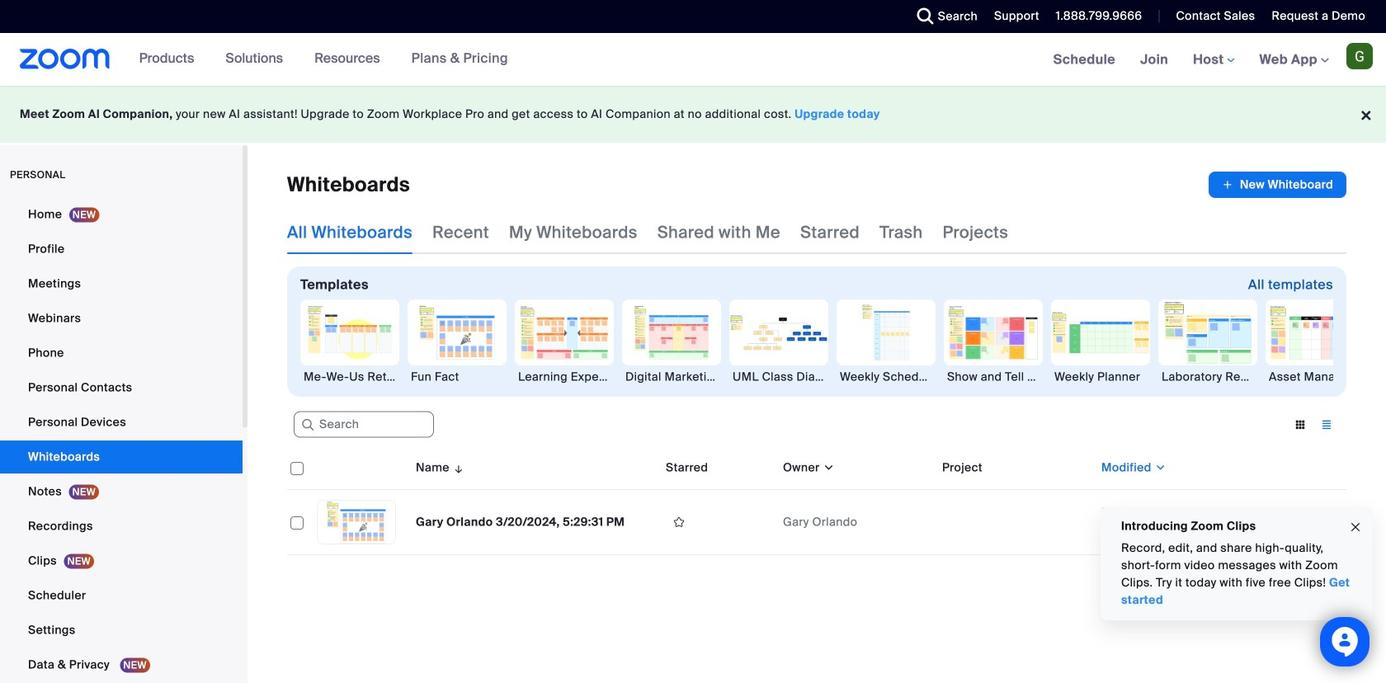 Task type: vqa. For each thing, say whether or not it's contained in the screenshot.
ARROW DOWN Icon
yes



Task type: locate. For each thing, give the bounding box(es) containing it.
asset management element
[[1266, 369, 1365, 385]]

Search text field
[[294, 412, 434, 438]]

learning experience canvas element
[[515, 369, 614, 385]]

digital marketing canvas element
[[622, 369, 721, 385]]

thumbnail of gary orlando 3/20/2024, 5:29:31 pm image
[[318, 501, 395, 544]]

tabs of all whiteboard page tab list
[[287, 211, 1009, 254]]

weekly planner element
[[1051, 369, 1150, 385]]

uml class diagram element
[[729, 369, 829, 385]]

close image
[[1349, 518, 1362, 537]]

cell
[[1272, 507, 1347, 538], [936, 519, 1095, 526]]

meetings navigation
[[1041, 33, 1386, 87]]

product information navigation
[[127, 33, 521, 86]]

0 horizontal spatial cell
[[936, 519, 1095, 526]]

gary orlando 3/20/2024, 5:29:31 pm element
[[416, 515, 625, 530]]

banner
[[0, 33, 1386, 87]]

grid mode, not selected image
[[1287, 418, 1314, 432]]

footer
[[0, 86, 1386, 143]]

1 horizontal spatial cell
[[1272, 507, 1347, 538]]

0 vertical spatial application
[[1209, 172, 1347, 198]]

me-we-us retrospective element
[[300, 369, 399, 385]]

application
[[1209, 172, 1347, 198], [287, 446, 1347, 555]]

show and tell with a twist element
[[944, 369, 1043, 385]]



Task type: describe. For each thing, give the bounding box(es) containing it.
weekly schedule element
[[837, 369, 936, 385]]

zoom logo image
[[20, 49, 110, 69]]

laboratory report element
[[1159, 369, 1258, 385]]

fun fact element
[[408, 369, 507, 385]]

arrow down image
[[450, 458, 465, 478]]

add image
[[1222, 177, 1234, 193]]

personal menu menu
[[0, 198, 243, 683]]

profile picture image
[[1347, 43, 1373, 69]]

1 vertical spatial application
[[287, 446, 1347, 555]]

list mode, selected image
[[1314, 418, 1340, 432]]

click to star the whiteboard gary orlando 3/20/2024, 5:29:31 pm image
[[666, 515, 692, 530]]



